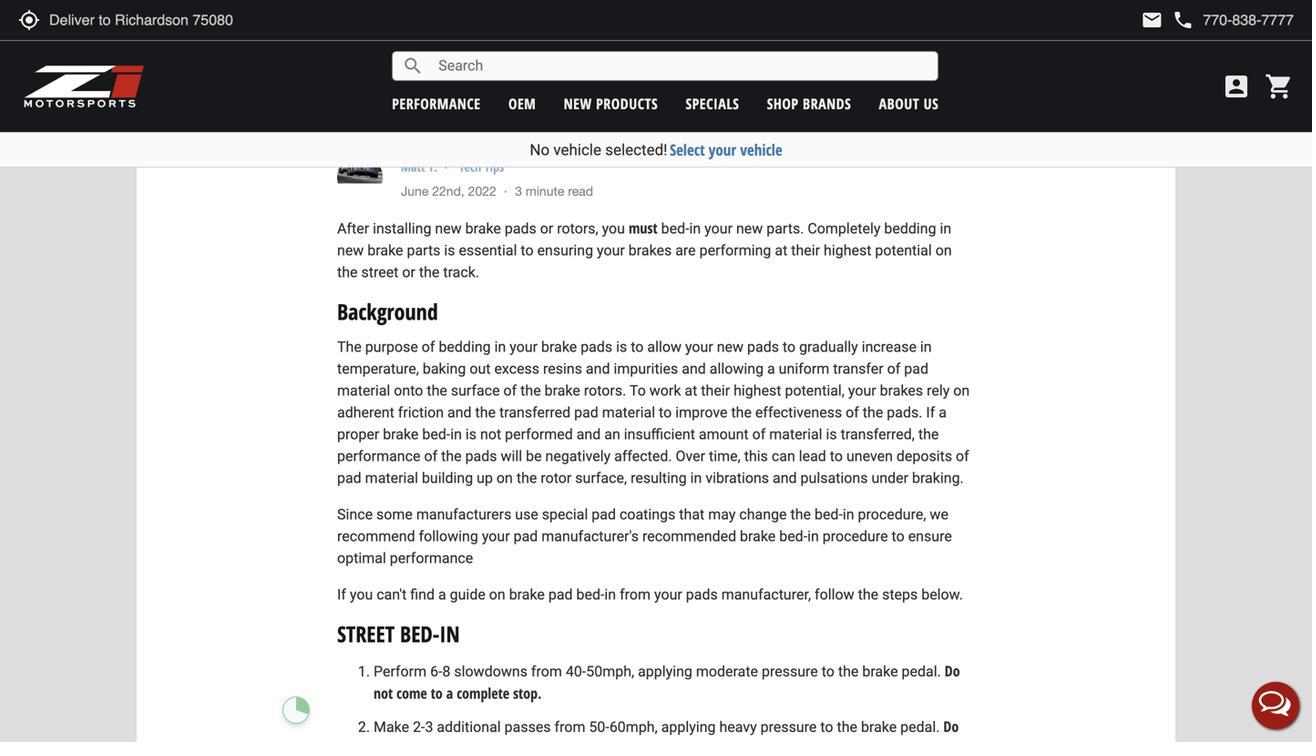 Task type: locate. For each thing, give the bounding box(es) containing it.
3
[[515, 183, 522, 198], [425, 719, 433, 736]]

tech
[[459, 158, 481, 175]]

1 vertical spatial or
[[402, 264, 415, 281]]

bed- up are
[[661, 220, 689, 237]]

performance down following
[[390, 550, 473, 567]]

0 horizontal spatial bedding
[[439, 339, 491, 356]]

insufficient
[[624, 426, 695, 443]]

your right allow
[[685, 339, 713, 356]]

pad down use
[[514, 528, 538, 545]]

or down parts
[[402, 264, 415, 281]]

an
[[604, 426, 620, 443]]

pulsations
[[801, 470, 868, 487]]

to up uniform on the right of the page
[[783, 339, 796, 356]]

1 vertical spatial 3
[[425, 719, 433, 736]]

or up ensuring
[[540, 220, 553, 237]]

you left can't
[[350, 586, 373, 604]]

is up track.
[[444, 242, 455, 259]]

from left 50-
[[554, 719, 585, 736]]

ensuring
[[537, 242, 593, 259]]

1 horizontal spatial brakes
[[880, 382, 923, 400]]

come down perform
[[397, 684, 427, 704]]

not for 6-
[[374, 684, 393, 704]]

resulting
[[631, 470, 687, 487]]

bedding inside bed-in your new parts. completely bedding in new brake parts is essential to ensuring your brakes are performing at their highest potential on the street or the track.
[[884, 220, 936, 237]]

0 vertical spatial if
[[926, 404, 935, 421]]

1 horizontal spatial or
[[540, 220, 553, 237]]

applying right 50mph, on the left of the page
[[638, 664, 692, 681]]

1 vertical spatial bedding
[[439, 339, 491, 356]]

1 vertical spatial stop.
[[513, 740, 542, 743]]

pad down manufacturer's
[[548, 586, 573, 604]]

3 left minute
[[515, 183, 522, 198]]

on right potential
[[936, 242, 952, 259]]

1 horizontal spatial if
[[926, 404, 935, 421]]

1 horizontal spatial highest
[[824, 242, 872, 259]]

improve
[[675, 404, 728, 421]]

and down 'can' in the bottom of the page
[[773, 470, 797, 487]]

a right "find"
[[438, 586, 446, 604]]

to inside bed-in your new parts. completely bedding in new brake parts is essential to ensuring your brakes are performing at their highest potential on the street or the track.
[[521, 242, 534, 259]]

their down parts.
[[791, 242, 820, 259]]

do not come to a complete stop. up make 2-3 additional passes from 50-60mph, applying heavy pressure to the brake pedal.
[[374, 662, 960, 704]]

3 right make
[[425, 719, 433, 736]]

do not come to a complete stop. for applying
[[374, 662, 960, 704]]

not
[[480, 426, 501, 443], [374, 684, 393, 704], [374, 740, 393, 743]]

of up transferred,
[[846, 404, 859, 421]]

the inside since some manufacturers use special pad coatings that may change the bed-in procedure, we recommend following your pad manufacturer's recommended brake bed-in procedure to ensure optimal performance
[[790, 506, 811, 523]]

my_location
[[18, 9, 40, 31]]

new up parts
[[435, 220, 462, 237]]

a down the 8
[[446, 684, 453, 704]]

pads inside after installing new brake pads or rotors, you must
[[505, 220, 537, 237]]

performed
[[505, 426, 573, 443]]

to down after installing new brake pads or rotors, you must
[[521, 242, 534, 259]]

if down optimal at the bottom left
[[337, 586, 346, 604]]

new up allowing
[[717, 339, 744, 356]]

resins
[[543, 360, 582, 378]]

phone link
[[1172, 9, 1294, 31]]

0 vertical spatial complete
[[457, 684, 509, 704]]

to down work
[[659, 404, 672, 421]]

surface,
[[575, 470, 627, 487]]

stop. for passes
[[513, 740, 542, 743]]

and left allowing
[[682, 360, 706, 378]]

at up improve
[[685, 382, 697, 400]]

gradually
[[799, 339, 858, 356]]

bed-
[[400, 620, 440, 649]]

out
[[470, 360, 491, 378]]

brakes down must
[[629, 242, 672, 259]]

is up impurities
[[616, 339, 627, 356]]

complete
[[457, 684, 509, 704], [457, 740, 509, 743]]

passes
[[505, 719, 551, 736]]

2 vertical spatial performance
[[390, 550, 473, 567]]

brakes inside the purpose of bedding in your brake pads is to allow your new pads to gradually increase in temperature, baking out excess resins and impurities and allowing a uniform transfer of pad material onto the surface of the brake rotors. to work at their highest potential, your brakes rely on adherent friction and the transferred pad material to improve the effectiveness of the pads. if a proper brake bed-in is not performed and an insufficient amount of material is transferred, the performance of the pads will be negatively affected. over time, this can lead to uneven deposits of pad material building up on the rotor surface, resulting in vibrations and pulsations under braking.
[[880, 382, 923, 400]]

on inside bed-in your new parts. completely bedding in new brake parts is essential to ensuring your brakes are performing at their highest potential on the street or the track.
[[936, 242, 952, 259]]

1 vertical spatial if
[[337, 586, 346, 604]]

your down manufacturers
[[482, 528, 510, 545]]

1 vertical spatial brakes
[[880, 382, 923, 400]]

y.
[[428, 158, 437, 175]]

phone
[[1172, 9, 1194, 31]]

2-
[[413, 719, 425, 736]]

tech tips link
[[459, 158, 504, 175]]

0 vertical spatial or
[[540, 220, 553, 237]]

matt
[[401, 158, 425, 175]]

allow
[[647, 339, 682, 356]]

1 vertical spatial you
[[350, 586, 373, 604]]

search
[[402, 55, 424, 77]]

1 vertical spatial do not come to a complete stop.
[[374, 717, 959, 743]]

1 come from the top
[[397, 684, 427, 704]]

in
[[440, 620, 460, 649]]

pressure right moderate
[[762, 664, 818, 681]]

from left 40-
[[531, 664, 562, 681]]

on right guide
[[489, 586, 505, 604]]

to
[[521, 242, 534, 259], [631, 339, 644, 356], [783, 339, 796, 356], [659, 404, 672, 421], [830, 448, 843, 465], [892, 528, 905, 545], [822, 664, 835, 681], [431, 684, 443, 704], [820, 719, 833, 736], [431, 740, 443, 743]]

0 horizontal spatial brakes
[[629, 242, 672, 259]]

a down rely
[[939, 404, 947, 421]]

allowing
[[710, 360, 764, 378]]

to inside since some manufacturers use special pad coatings that may change the bed-in procedure, we recommend following your pad manufacturer's recommended brake bed-in procedure to ensure optimal performance
[[892, 528, 905, 545]]

0 vertical spatial 3
[[515, 183, 522, 198]]

ensure
[[908, 528, 952, 545]]

after
[[337, 220, 369, 237]]

0 vertical spatial come
[[397, 684, 427, 704]]

pads up essential
[[505, 220, 537, 237]]

purpose
[[365, 339, 418, 356]]

increase
[[862, 339, 917, 356]]

not up will at the bottom left
[[480, 426, 501, 443]]

procedure
[[823, 528, 888, 545]]

1 stop. from the top
[[513, 684, 542, 704]]

complete for slowdowns
[[457, 684, 509, 704]]

0 horizontal spatial at
[[685, 382, 697, 400]]

bed- down friction
[[422, 426, 450, 443]]

2 come from the top
[[397, 740, 427, 743]]

bedding
[[337, 104, 456, 143]]

2 complete from the top
[[457, 740, 509, 743]]

your
[[709, 139, 736, 160], [705, 220, 733, 237], [597, 242, 625, 259], [510, 339, 538, 356], [685, 339, 713, 356], [848, 382, 876, 400], [482, 528, 510, 545], [654, 586, 682, 604]]

0 vertical spatial do
[[945, 662, 960, 681]]

highest down the completely
[[824, 242, 872, 259]]

0 horizontal spatial their
[[701, 382, 730, 400]]

pad
[[904, 360, 929, 378], [574, 404, 599, 421], [337, 470, 361, 487], [592, 506, 616, 523], [514, 528, 538, 545], [548, 586, 573, 604]]

effectiveness
[[755, 404, 842, 421]]

1 vertical spatial at
[[685, 382, 697, 400]]

braking.
[[912, 470, 964, 487]]

at down parts.
[[775, 242, 788, 259]]

use
[[515, 506, 538, 523]]

0 vertical spatial bedding
[[884, 220, 936, 237]]

since some manufacturers use special pad coatings that may change the bed-in procedure, we recommend following your pad manufacturer's recommended brake bed-in procedure to ensure optimal performance
[[337, 506, 952, 567]]

a left uniform on the right of the page
[[767, 360, 775, 378]]

performing
[[699, 242, 771, 259]]

of down excess
[[503, 382, 517, 400]]

and left an
[[577, 426, 601, 443]]

of up the baking
[[422, 339, 435, 356]]

new products link
[[564, 94, 658, 113]]

pedal.
[[902, 664, 941, 681], [900, 719, 940, 736]]

applying left heavy
[[661, 719, 716, 736]]

complete down slowdowns
[[457, 684, 509, 704]]

0 vertical spatial not
[[480, 426, 501, 443]]

40-
[[566, 664, 586, 681]]

street
[[337, 620, 395, 649]]

and up rotors.
[[586, 360, 610, 378]]

over
[[676, 448, 705, 465]]

1 vertical spatial complete
[[457, 740, 509, 743]]

1 vertical spatial come
[[397, 740, 427, 743]]

1 complete from the top
[[457, 684, 509, 704]]

a
[[767, 360, 775, 378], [939, 404, 947, 421], [438, 586, 446, 604], [446, 684, 453, 704], [446, 740, 453, 743]]

1 vertical spatial do
[[943, 717, 959, 737]]

selected!
[[605, 141, 668, 159]]

1 horizontal spatial you
[[602, 220, 625, 237]]

1 horizontal spatial at
[[775, 242, 788, 259]]

your right select
[[709, 139, 736, 160]]

excess
[[494, 360, 539, 378]]

0 horizontal spatial if
[[337, 586, 346, 604]]

at inside bed-in your new parts. completely bedding in new brake parts is essential to ensuring your brakes are performing at their highest potential on the street or the track.
[[775, 242, 788, 259]]

performance down search
[[392, 94, 481, 113]]

0 horizontal spatial 3
[[425, 719, 433, 736]]

or
[[540, 220, 553, 237], [402, 264, 415, 281]]

potential,
[[785, 382, 845, 400]]

pressure right heavy
[[761, 719, 817, 736]]

you left must
[[602, 220, 625, 237]]

0 vertical spatial you
[[602, 220, 625, 237]]

0 horizontal spatial highest
[[734, 382, 781, 400]]

or inside after installing new brake pads or rotors, you must
[[540, 220, 553, 237]]

uneven
[[846, 448, 893, 465]]

0 vertical spatial brakes
[[629, 242, 672, 259]]

come down 2-
[[397, 740, 427, 743]]

from
[[620, 586, 651, 604], [531, 664, 562, 681], [554, 719, 585, 736]]

surface
[[451, 382, 500, 400]]

1 vertical spatial from
[[531, 664, 562, 681]]

complete down additional at the left
[[457, 740, 509, 743]]

come for make
[[397, 740, 427, 743]]

to down follow at the right
[[822, 664, 835, 681]]

is inside bed-in your new parts. completely bedding in new brake parts is essential to ensuring your brakes are performing at their highest potential on the street or the track.
[[444, 242, 455, 259]]

find
[[410, 586, 435, 604]]

and down surface
[[447, 404, 472, 421]]

and
[[586, 360, 610, 378], [682, 360, 706, 378], [447, 404, 472, 421], [577, 426, 601, 443], [773, 470, 797, 487]]

you
[[602, 220, 625, 237], [350, 586, 373, 604]]

bed- inside the purpose of bedding in your brake pads is to allow your new pads to gradually increase in temperature, baking out excess resins and impurities and allowing a uniform transfer of pad material onto the surface of the brake rotors. to work at their highest potential, your brakes rely on adherent friction and the transferred pad material to improve the effectiveness of the pads. if a proper brake bed-in is not performed and an insufficient amount of material is transferred, the performance of the pads will be negatively affected. over time, this can lead to uneven deposits of pad material building up on the rotor surface, resulting in vibrations and pulsations under braking.
[[422, 426, 450, 443]]

0 horizontal spatial vehicle
[[553, 141, 601, 159]]

installing
[[373, 220, 431, 237]]

0 vertical spatial pedal.
[[902, 664, 941, 681]]

of up building
[[424, 448, 438, 465]]

2 stop. from the top
[[513, 740, 542, 743]]

after installing new brake pads or rotors, you must
[[337, 218, 658, 238]]

1 vertical spatial highest
[[734, 382, 781, 400]]

1 vertical spatial pressure
[[761, 719, 817, 736]]

8
[[442, 664, 451, 681]]

do for perform 6-8 slowdowns from 40-50mph, applying moderate pressure to the brake pedal.
[[945, 662, 960, 681]]

not down make
[[374, 740, 393, 743]]

vehicle down "shop"
[[740, 139, 782, 160]]

a down additional at the left
[[446, 740, 453, 743]]

1 vertical spatial performance
[[337, 448, 421, 465]]

pad up rely
[[904, 360, 929, 378]]

0 vertical spatial performance
[[392, 94, 481, 113]]

1 horizontal spatial bedding
[[884, 220, 936, 237]]

brakes up 'pads.'
[[880, 382, 923, 400]]

not inside the purpose of bedding in your brake pads is to allow your new pads to gradually increase in temperature, baking out excess resins and impurities and allowing a uniform transfer of pad material onto the surface of the brake rotors. to work at their highest potential, your brakes rely on adherent friction and the transferred pad material to improve the effectiveness of the pads. if a proper brake bed-in is not performed and an insufficient amount of material is transferred, the performance of the pads will be negatively affected. over time, this can lead to uneven deposits of pad material building up on the rotor surface, resulting in vibrations and pulsations under braking.
[[480, 426, 501, 443]]

will
[[501, 448, 522, 465]]

pads up allowing
[[747, 339, 779, 356]]

0 horizontal spatial or
[[402, 264, 415, 281]]

special
[[542, 506, 588, 523]]

vehicle right no
[[553, 141, 601, 159]]

2 vertical spatial not
[[374, 740, 393, 743]]

of up this
[[752, 426, 766, 443]]

can't
[[377, 586, 407, 604]]

that
[[679, 506, 705, 523]]

performance inside the purpose of bedding in your brake pads is to allow your new pads to gradually increase in temperature, baking out excess resins and impurities and allowing a uniform transfer of pad material onto the surface of the brake rotors. to work at their highest potential, your brakes rely on adherent friction and the transferred pad material to improve the effectiveness of the pads. if a proper brake bed-in is not performed and an insufficient amount of material is transferred, the performance of the pads will be negatively affected. over time, this can lead to uneven deposits of pad material building up on the rotor surface, resulting in vibrations and pulsations under braking.
[[337, 448, 421, 465]]

0 vertical spatial their
[[791, 242, 820, 259]]

1 vertical spatial their
[[701, 382, 730, 400]]

uniform
[[779, 360, 830, 378]]

negatively
[[545, 448, 611, 465]]

recommended
[[642, 528, 736, 545]]

optimal
[[337, 550, 386, 567]]

follow
[[815, 586, 854, 604]]

rotors.
[[584, 382, 626, 400]]

brake inside bed-in your new parts. completely bedding in new brake parts is essential to ensuring your brakes are performing at their highest potential on the street or the track.
[[367, 242, 403, 259]]

0 vertical spatial do not come to a complete stop.
[[374, 662, 960, 704]]

complete for additional
[[457, 740, 509, 743]]

material down 'to' at the bottom left of the page
[[602, 404, 655, 421]]

shop brands
[[767, 94, 851, 113]]

performance down proper
[[337, 448, 421, 465]]

1 horizontal spatial their
[[791, 242, 820, 259]]

0 vertical spatial at
[[775, 242, 788, 259]]

are
[[675, 242, 696, 259]]

in
[[465, 104, 492, 143]]

your down recommended at the bottom of page
[[654, 586, 682, 604]]

highest down allowing
[[734, 382, 781, 400]]

bedding up potential
[[884, 220, 936, 237]]

1 vertical spatial not
[[374, 684, 393, 704]]

pad down rotors.
[[574, 404, 599, 421]]

0 horizontal spatial you
[[350, 586, 373, 604]]

on right up
[[497, 470, 513, 487]]

to down procedure,
[[892, 528, 905, 545]]

1 do not come to a complete stop. from the top
[[374, 662, 960, 704]]

2 do not come to a complete stop. from the top
[[374, 717, 959, 743]]

0 vertical spatial stop.
[[513, 684, 542, 704]]

stop. down passes
[[513, 740, 542, 743]]

at inside the purpose of bedding in your brake pads is to allow your new pads to gradually increase in temperature, baking out excess resins and impurities and allowing a uniform transfer of pad material onto the surface of the brake rotors. to work at their highest potential, your brakes rely on adherent friction and the transferred pad material to improve the effectiveness of the pads. if a proper brake bed-in is not performed and an insufficient amount of material is transferred, the performance of the pads will be negatively affected. over time, this can lead to uneven deposits of pad material building up on the rotor surface, resulting in vibrations and pulsations under braking.
[[685, 382, 697, 400]]

not down perform
[[374, 684, 393, 704]]

on right rely
[[953, 382, 970, 400]]

if down rely
[[926, 404, 935, 421]]

0 vertical spatial highest
[[824, 242, 872, 259]]

highest
[[824, 242, 872, 259], [734, 382, 781, 400]]



Task type: vqa. For each thing, say whether or not it's contained in the screenshot.
pads within After installing new brake pads or rotors, you must
yes



Task type: describe. For each thing, give the bounding box(es) containing it.
about
[[879, 94, 920, 113]]

transferred
[[499, 404, 571, 421]]

guide
[[450, 586, 486, 604]]

minute
[[526, 183, 564, 198]]

of up braking. on the bottom right of the page
[[956, 448, 969, 465]]

your down transfer
[[848, 382, 876, 400]]

street bed-in
[[337, 620, 460, 649]]

2022
[[468, 183, 496, 198]]

rotors,
[[557, 220, 598, 237]]

is down surface
[[466, 426, 477, 443]]

to down '6-'
[[431, 684, 443, 704]]

is up lead
[[826, 426, 837, 443]]

bed-in your new parts. completely bedding in new brake parts is essential to ensuring your brakes are performing at their highest potential on the street or the track.
[[337, 220, 952, 281]]

your inside since some manufacturers use special pad coatings that may change the bed-in procedure, we recommend following your pad manufacturer's recommended brake bed-in procedure to ensure optimal performance
[[482, 528, 510, 545]]

below.
[[921, 586, 963, 604]]

material down effectiveness
[[769, 426, 822, 443]]

impurities
[[614, 360, 678, 378]]

oem link
[[508, 94, 536, 113]]

new left products
[[564, 94, 592, 113]]

perform
[[374, 664, 427, 681]]

highest inside the purpose of bedding in your brake pads is to allow your new pads to gradually increase in temperature, baking out excess resins and impurities and allowing a uniform transfer of pad material onto the surface of the brake rotors. to work at their highest potential, your brakes rely on adherent friction and the transferred pad material to improve the effectiveness of the pads. if a proper brake bed-in is not performed and an insufficient amount of material is transferred, the performance of the pads will be negatively affected. over time, this can lead to uneven deposits of pad material building up on the rotor surface, resulting in vibrations and pulsations under braking.
[[734, 382, 781, 400]]

1 vertical spatial applying
[[661, 719, 716, 736]]

new inside after installing new brake pads or rotors, you must
[[435, 220, 462, 237]]

no
[[530, 141, 550, 159]]

parts
[[407, 242, 441, 259]]

new down after
[[337, 242, 364, 259]]

bedding inside the purpose of bedding in your brake pads is to allow your new pads to gradually increase in temperature, baking out excess resins and impurities and allowing a uniform transfer of pad material onto the surface of the brake rotors. to work at their highest potential, your brakes rely on adherent friction and the transferred pad material to improve the effectiveness of the pads. if a proper brake bed-in is not performed and an insufficient amount of material is transferred, the performance of the pads will be negatively affected. over time, this can lead to uneven deposits of pad material building up on the rotor surface, resulting in vibrations and pulsations under braking.
[[439, 339, 491, 356]]

specials link
[[686, 94, 739, 113]]

time,
[[709, 448, 741, 465]]

pads down recommended at the bottom of page
[[686, 586, 718, 604]]

we
[[930, 506, 949, 523]]

pads up up
[[465, 448, 497, 465]]

perform 6-8 slowdowns from 40-50mph, applying moderate pressure to the brake pedal.
[[374, 664, 945, 681]]

if you can't find a guide on brake pad bed-in from your pads manufacturer, follow the steps below.
[[337, 586, 963, 604]]

potential
[[875, 242, 932, 259]]

1 horizontal spatial 3
[[515, 183, 522, 198]]

slowdowns
[[454, 664, 528, 681]]

amount
[[699, 426, 749, 443]]

rotor
[[541, 470, 572, 487]]

not for 2-
[[374, 740, 393, 743]]

you inside after installing new brake pads or rotors, you must
[[602, 220, 625, 237]]

bed- up "procedure"
[[815, 506, 843, 523]]

deposits
[[897, 448, 952, 465]]

manufacturers
[[416, 506, 511, 523]]

your up excess
[[510, 339, 538, 356]]

their inside bed-in your new parts. completely bedding in new brake parts is essential to ensuring your brakes are performing at their highest potential on the street or the track.
[[791, 242, 820, 259]]

brake inside since some manufacturers use special pad coatings that may change the bed-in procedure, we recommend following your pad manufacturer's recommended brake bed-in procedure to ensure optimal performance
[[740, 528, 776, 545]]

to up impurities
[[631, 339, 644, 356]]

come for perform
[[397, 684, 427, 704]]

2 vertical spatial from
[[554, 719, 585, 736]]

1 vertical spatial pedal.
[[900, 719, 940, 736]]

brakes inside bed-in your new parts. completely bedding in new brake parts is essential to ensuring your brakes are performing at their highest potential on the street or the track.
[[629, 242, 672, 259]]

friction
[[398, 404, 444, 421]]

vehicle inside no vehicle selected! select your vehicle
[[553, 141, 601, 159]]

vibrations
[[706, 470, 769, 487]]

may
[[708, 506, 736, 523]]

mail
[[1141, 9, 1163, 31]]

select your vehicle link
[[670, 139, 782, 160]]

your up the performing
[[705, 220, 733, 237]]

proper
[[337, 426, 379, 443]]

transfer
[[833, 360, 884, 378]]

track.
[[443, 264, 479, 281]]

0 vertical spatial pressure
[[762, 664, 818, 681]]

moderate
[[696, 664, 758, 681]]

material up adherent
[[337, 382, 390, 400]]

no vehicle selected! select your vehicle
[[530, 139, 782, 160]]

bed- inside bed-in your new parts. completely bedding in new brake parts is essential to ensuring your brakes are performing at their highest potential on the street or the track.
[[661, 220, 689, 237]]

account_box link
[[1217, 72, 1256, 101]]

steps
[[882, 586, 918, 604]]

pads up resins on the left
[[581, 339, 612, 356]]

account_box
[[1222, 72, 1251, 101]]

oem
[[508, 94, 536, 113]]

of down the increase
[[887, 360, 901, 378]]

pad up manufacturer's
[[592, 506, 616, 523]]

0 vertical spatial from
[[620, 586, 651, 604]]

new up the performing
[[736, 220, 763, 237]]

to right heavy
[[820, 719, 833, 736]]

select
[[670, 139, 705, 160]]

to up pulsations
[[830, 448, 843, 465]]

new inside the purpose of bedding in your brake pads is to allow your new pads to gradually increase in temperature, baking out excess resins and impurities and allowing a uniform transfer of pad material onto the surface of the brake rotors. to work at their highest potential, your brakes rely on adherent friction and the transferred pad material to improve the effectiveness of the pads. if a proper brake bed-in is not performed and an insufficient amount of material is transferred, the performance of the pads will be negatively affected. over time, this can lead to uneven deposits of pad material building up on the rotor surface, resulting in vibrations and pulsations under braking.
[[717, 339, 744, 356]]

your down rotors,
[[597, 242, 625, 259]]

to down additional at the left
[[431, 740, 443, 743]]

temperature,
[[337, 360, 419, 378]]

heavy
[[719, 719, 757, 736]]

or inside bed-in your new parts. completely bedding in new brake parts is essential to ensuring your brakes are performing at their highest potential on the street or the track.
[[402, 264, 415, 281]]

products
[[596, 94, 658, 113]]

must
[[629, 218, 658, 238]]

procedure
[[748, 104, 897, 143]]

completely
[[808, 220, 881, 237]]

do for make 2-3 additional passes from 50-60mph, applying heavy pressure to the brake pedal.
[[943, 717, 959, 737]]

read
[[568, 183, 593, 198]]

Search search field
[[424, 52, 938, 80]]

do not come to a complete stop. for 60mph,
[[374, 717, 959, 743]]

highest inside bed-in your new parts. completely bedding in new brake parts is essential to ensuring your brakes are performing at their highest potential on the street or the track.
[[824, 242, 872, 259]]

the purpose of bedding in your brake pads is to allow your new pads to gradually increase in temperature, baking out excess resins and impurities and allowing a uniform transfer of pad material onto the surface of the brake rotors. to work at their highest potential, your brakes rely on adherent friction and the transferred pad material to improve the effectiveness of the pads. if a proper brake bed-in is not performed and an insufficient amount of material is transferred, the performance of the pads will be negatively affected. over time, this can lead to uneven deposits of pad material building up on the rotor surface, resulting in vibrations and pulsations under braking.
[[337, 339, 970, 487]]

make
[[374, 719, 409, 736]]

1 horizontal spatial vehicle
[[740, 139, 782, 160]]

parts.
[[767, 220, 804, 237]]

about us link
[[879, 94, 939, 113]]

coatings
[[620, 506, 676, 523]]

work
[[650, 382, 681, 400]]

matt y.
[[401, 158, 441, 175]]

lead
[[799, 448, 826, 465]]

since
[[337, 506, 373, 523]]

bed- down manufacturer's
[[576, 586, 605, 604]]

to
[[630, 382, 646, 400]]

shopping_cart
[[1265, 72, 1294, 101]]

baking
[[423, 360, 466, 378]]

following
[[419, 528, 478, 545]]

specials
[[686, 94, 739, 113]]

tips
[[484, 158, 504, 175]]

material up some
[[365, 470, 418, 487]]

pad up the since
[[337, 470, 361, 487]]

3 minute read
[[515, 183, 593, 198]]

brake
[[500, 104, 582, 143]]

matt y. image
[[337, 154, 383, 184]]

under
[[872, 470, 908, 487]]

z1 motorsports logo image
[[23, 64, 145, 109]]

change
[[739, 506, 787, 523]]

brake inside after installing new brake pads or rotors, you must
[[465, 220, 501, 237]]

make 2-3 additional passes from 50-60mph, applying heavy pressure to the brake pedal.
[[374, 719, 943, 736]]

manufacturer's
[[542, 528, 639, 545]]

street
[[361, 264, 399, 281]]

performance inside since some manufacturers use special pad coatings that may change the bed-in procedure, we recommend following your pad manufacturer's recommended brake bed-in procedure to ensure optimal performance
[[390, 550, 473, 567]]

recommend
[[337, 528, 415, 545]]

0 vertical spatial applying
[[638, 664, 692, 681]]

if inside the purpose of bedding in your brake pads is to allow your new pads to gradually increase in temperature, baking out excess resins and impurities and allowing a uniform transfer of pad material onto the surface of the brake rotors. to work at their highest potential, your brakes rely on adherent friction and the transferred pad material to improve the effectiveness of the pads. if a proper brake bed-in is not performed and an insufficient amount of material is transferred, the performance of the pads will be negatively affected. over time, this can lead to uneven deposits of pad material building up on the rotor surface, resulting in vibrations and pulsations under braking.
[[926, 404, 935, 421]]

60mph,
[[609, 719, 658, 736]]

bed- down change
[[779, 528, 807, 545]]

mail link
[[1141, 9, 1163, 31]]

brands
[[803, 94, 851, 113]]

stop. for from
[[513, 684, 542, 704]]

us
[[924, 94, 939, 113]]

bedding in brake pads: z1's procedure
[[337, 104, 897, 143]]

transferred,
[[841, 426, 915, 443]]

their inside the purpose of bedding in your brake pads is to allow your new pads to gradually increase in temperature, baking out excess resins and impurities and allowing a uniform transfer of pad material onto the surface of the brake rotors. to work at their highest potential, your brakes rely on adherent friction and the transferred pad material to improve the effectiveness of the pads. if a proper brake bed-in is not performed and an insufficient amount of material is transferred, the performance of the pads will be negatively affected. over time, this can lead to uneven deposits of pad material building up on the rotor surface, resulting in vibrations and pulsations under braking.
[[701, 382, 730, 400]]

affected.
[[614, 448, 672, 465]]



